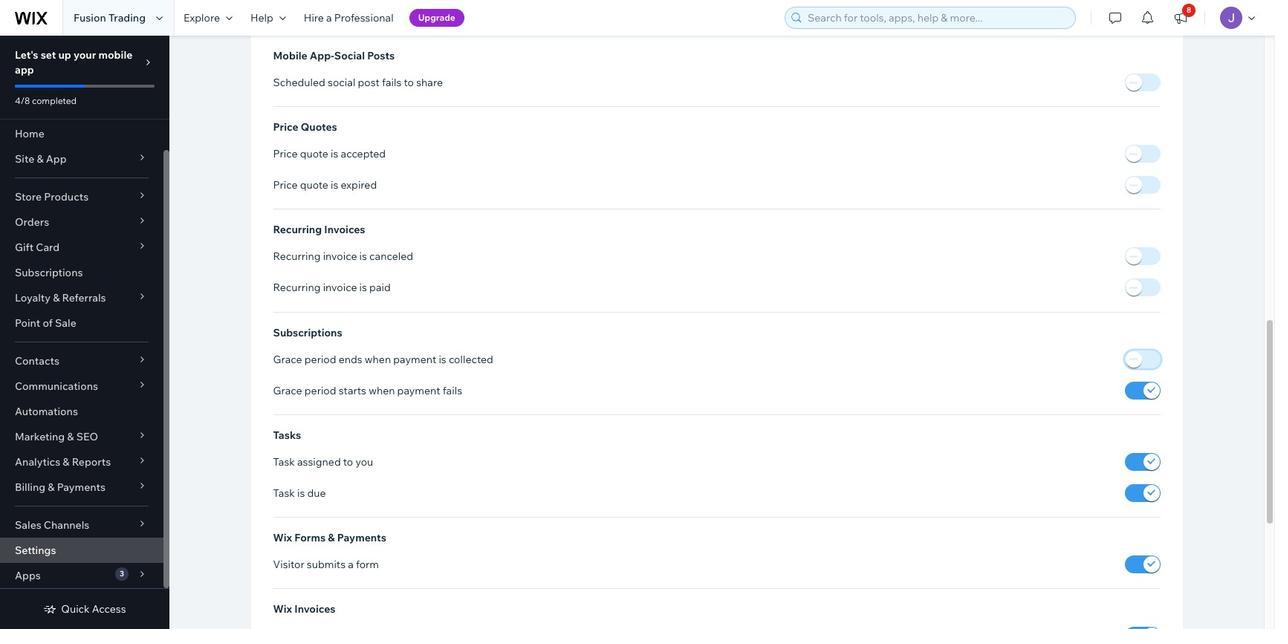 Task type: vqa. For each thing, say whether or not it's contained in the screenshot.
paid session , business address for Single
no



Task type: describe. For each thing, give the bounding box(es) containing it.
billing
[[15, 481, 45, 494]]

visitor submits a form
[[273, 558, 379, 571]]

billing & payments
[[15, 481, 106, 494]]

recurring invoices
[[273, 223, 365, 237]]

collected
[[449, 353, 494, 366]]

settings
[[15, 544, 56, 558]]

your
[[74, 48, 96, 62]]

task is due
[[273, 487, 326, 500]]

4/8
[[15, 95, 30, 106]]

scheduled
[[273, 76, 326, 89]]

communications
[[15, 380, 98, 393]]

post
[[358, 76, 380, 89]]

point of sale
[[15, 317, 76, 330]]

grace period starts when payment fails
[[273, 384, 462, 397]]

1 horizontal spatial payments
[[337, 531, 386, 545]]

1 vertical spatial fails
[[443, 384, 462, 397]]

site & app button
[[0, 146, 164, 172]]

store products button
[[0, 184, 164, 210]]

form
[[356, 558, 379, 571]]

app
[[46, 152, 67, 166]]

sales channels button
[[0, 513, 164, 538]]

contacts
[[15, 355, 59, 368]]

site
[[15, 152, 34, 166]]

quotes
[[301, 121, 337, 134]]

is for canceled
[[360, 250, 367, 264]]

price for price quote is accepted
[[273, 147, 298, 161]]

gift card
[[15, 241, 60, 254]]

loyalty & referrals button
[[0, 285, 164, 311]]

& for marketing
[[67, 430, 74, 444]]

is left the collected
[[439, 353, 447, 366]]

quote for accepted
[[300, 147, 329, 161]]

quick access button
[[43, 603, 126, 616]]

social
[[334, 49, 365, 63]]

upgrade button
[[409, 9, 465, 27]]

recurring invoice is canceled
[[273, 250, 413, 264]]

0 vertical spatial a
[[326, 11, 332, 25]]

payment for fails
[[397, 384, 440, 397]]

tasks
[[273, 429, 301, 442]]

apps
[[15, 569, 41, 583]]

you
[[356, 455, 373, 469]]

posts
[[367, 49, 395, 63]]

mobile
[[273, 49, 308, 63]]

sale
[[55, 317, 76, 330]]

mobile app-social posts
[[273, 49, 395, 63]]

orders button
[[0, 210, 164, 235]]

recurring invoice is paid
[[273, 281, 391, 295]]

visitor
[[273, 558, 305, 571]]

let's set up your mobile app
[[15, 48, 133, 77]]

period for ends
[[305, 353, 336, 366]]

fusion trading
[[74, 11, 146, 25]]

wix forms & payments
[[273, 531, 386, 545]]

price quotes
[[273, 121, 337, 134]]

explore
[[184, 11, 220, 25]]

site & app
[[15, 152, 67, 166]]

marketing & seo
[[15, 430, 98, 444]]

task for task is due
[[273, 487, 295, 500]]

loyalty
[[15, 291, 51, 305]]

3
[[120, 569, 124, 579]]

store
[[15, 190, 42, 204]]

completed
[[32, 95, 77, 106]]

analytics
[[15, 456, 60, 469]]

period for starts
[[305, 384, 336, 397]]

payments inside dropdown button
[[57, 481, 106, 494]]

loyalty & referrals
[[15, 291, 106, 305]]

invoice for canceled
[[323, 250, 357, 264]]

1 vertical spatial subscriptions
[[273, 326, 343, 339]]

fusion
[[74, 11, 106, 25]]

& for site
[[37, 152, 44, 166]]

task assigned to you
[[273, 455, 373, 469]]

up
[[58, 48, 71, 62]]

card
[[36, 241, 60, 254]]

marketing & seo button
[[0, 424, 164, 450]]

sales
[[15, 519, 41, 532]]

ends
[[339, 353, 363, 366]]

0 vertical spatial to
[[404, 76, 414, 89]]

recurring for recurring invoice is canceled
[[273, 250, 321, 264]]

mobile
[[98, 48, 133, 62]]

share
[[416, 76, 443, 89]]

settings link
[[0, 538, 164, 563]]

4/8 completed
[[15, 95, 77, 106]]

& for billing
[[48, 481, 55, 494]]

& for analytics
[[63, 456, 70, 469]]

trading
[[108, 11, 146, 25]]

scheduled social post fails to share
[[273, 76, 443, 89]]



Task type: locate. For each thing, give the bounding box(es) containing it.
& inside billing & payments dropdown button
[[48, 481, 55, 494]]

1 vertical spatial period
[[305, 384, 336, 397]]

quote for expired
[[300, 179, 329, 192]]

0 vertical spatial payments
[[57, 481, 106, 494]]

fails down the collected
[[443, 384, 462, 397]]

payments up form
[[337, 531, 386, 545]]

access
[[92, 603, 126, 616]]

& inside the site & app popup button
[[37, 152, 44, 166]]

channels
[[44, 519, 89, 532]]

home
[[15, 127, 44, 141]]

analytics & reports
[[15, 456, 111, 469]]

store products
[[15, 190, 89, 204]]

0 vertical spatial subscriptions
[[15, 266, 83, 280]]

price left quotes
[[273, 121, 299, 134]]

paid
[[370, 281, 391, 295]]

communications button
[[0, 374, 164, 399]]

1 vertical spatial recurring
[[273, 250, 321, 264]]

grace left ends
[[273, 353, 302, 366]]

wix for wix invoices
[[273, 603, 292, 616]]

2 vertical spatial recurring
[[273, 281, 321, 295]]

app-
[[310, 49, 334, 63]]

sidebar element
[[0, 36, 169, 630]]

sales channels
[[15, 519, 89, 532]]

payments down analytics & reports popup button on the left
[[57, 481, 106, 494]]

0 vertical spatial invoice
[[323, 250, 357, 264]]

invoice down recurring invoice is canceled
[[323, 281, 357, 295]]

2 task from the top
[[273, 487, 295, 500]]

invoice up recurring invoice is paid
[[323, 250, 357, 264]]

2 vertical spatial price
[[273, 179, 298, 192]]

payment down grace period ends when payment is collected
[[397, 384, 440, 397]]

is left expired
[[331, 179, 339, 192]]

home link
[[0, 121, 164, 146]]

subscriptions up ends
[[273, 326, 343, 339]]

3 recurring from the top
[[273, 281, 321, 295]]

& right loyalty
[[53, 291, 60, 305]]

when for starts
[[369, 384, 395, 397]]

help button
[[242, 0, 295, 36]]

quick access
[[61, 603, 126, 616]]

is for expired
[[331, 179, 339, 192]]

invoices
[[324, 223, 365, 237], [295, 603, 336, 616]]

1 vertical spatial a
[[348, 558, 354, 571]]

gift card button
[[0, 235, 164, 260]]

2 recurring from the top
[[273, 250, 321, 264]]

wix invoices
[[273, 603, 336, 616]]

grace period ends when payment is collected
[[273, 353, 494, 366]]

price down "price quote is accepted" on the left top of the page
[[273, 179, 298, 192]]

0 horizontal spatial fails
[[382, 76, 402, 89]]

2 invoice from the top
[[323, 281, 357, 295]]

8
[[1187, 5, 1192, 15]]

subscriptions link
[[0, 260, 164, 285]]

price for price quotes
[[273, 121, 299, 134]]

1 horizontal spatial subscriptions
[[273, 326, 343, 339]]

set
[[41, 48, 56, 62]]

& inside analytics & reports popup button
[[63, 456, 70, 469]]

professional
[[334, 11, 394, 25]]

&
[[37, 152, 44, 166], [53, 291, 60, 305], [67, 430, 74, 444], [63, 456, 70, 469], [48, 481, 55, 494], [328, 531, 335, 545]]

2 quote from the top
[[300, 179, 329, 192]]

0 horizontal spatial subscriptions
[[15, 266, 83, 280]]

billing & payments button
[[0, 475, 164, 500]]

1 vertical spatial to
[[343, 455, 353, 469]]

app
[[15, 63, 34, 77]]

1 period from the top
[[305, 353, 336, 366]]

period
[[305, 353, 336, 366], [305, 384, 336, 397]]

price for price quote is expired
[[273, 179, 298, 192]]

1 vertical spatial invoice
[[323, 281, 357, 295]]

0 horizontal spatial a
[[326, 11, 332, 25]]

period left ends
[[305, 353, 336, 366]]

task left due
[[273, 487, 295, 500]]

2 period from the top
[[305, 384, 336, 397]]

of
[[43, 317, 53, 330]]

hire a professional
[[304, 11, 394, 25]]

when
[[365, 353, 391, 366], [369, 384, 395, 397]]

quote down quotes
[[300, 147, 329, 161]]

1 vertical spatial task
[[273, 487, 295, 500]]

accepted
[[341, 147, 386, 161]]

price quote is expired
[[273, 179, 377, 192]]

is
[[331, 147, 339, 161], [331, 179, 339, 192], [360, 250, 367, 264], [360, 281, 367, 295], [439, 353, 447, 366], [297, 487, 305, 500]]

1 quote from the top
[[300, 147, 329, 161]]

1 grace from the top
[[273, 353, 302, 366]]

when right ends
[[365, 353, 391, 366]]

quote
[[300, 147, 329, 161], [300, 179, 329, 192]]

wix left the forms
[[273, 531, 292, 545]]

& right site
[[37, 152, 44, 166]]

wix for wix forms & payments
[[273, 531, 292, 545]]

0 vertical spatial grace
[[273, 353, 302, 366]]

to left share
[[404, 76, 414, 89]]

is left paid
[[360, 281, 367, 295]]

is left accepted
[[331, 147, 339, 161]]

0 vertical spatial recurring
[[273, 223, 322, 237]]

submits
[[307, 558, 346, 571]]

analytics & reports button
[[0, 450, 164, 475]]

social
[[328, 76, 356, 89]]

0 vertical spatial price
[[273, 121, 299, 134]]

payment left the collected
[[393, 353, 437, 366]]

to
[[404, 76, 414, 89], [343, 455, 353, 469]]

when for ends
[[365, 353, 391, 366]]

1 task from the top
[[273, 455, 295, 469]]

wix
[[273, 531, 292, 545], [273, 603, 292, 616]]

reports
[[72, 456, 111, 469]]

0 vertical spatial task
[[273, 455, 295, 469]]

0 vertical spatial payment
[[393, 353, 437, 366]]

& inside loyalty & referrals dropdown button
[[53, 291, 60, 305]]

0 vertical spatial quote
[[300, 147, 329, 161]]

contacts button
[[0, 349, 164, 374]]

1 vertical spatial quote
[[300, 179, 329, 192]]

forms
[[295, 531, 326, 545]]

is for accepted
[[331, 147, 339, 161]]

orders
[[15, 216, 49, 229]]

recurring down recurring invoice is canceled
[[273, 281, 321, 295]]

invoices up recurring invoice is canceled
[[324, 223, 365, 237]]

3 price from the top
[[273, 179, 298, 192]]

when right starts
[[369, 384, 395, 397]]

canceled
[[370, 250, 413, 264]]

invoices down visitor submits a form
[[295, 603, 336, 616]]

2 price from the top
[[273, 147, 298, 161]]

0 vertical spatial wix
[[273, 531, 292, 545]]

expired
[[341, 179, 377, 192]]

& left seo
[[67, 430, 74, 444]]

period left starts
[[305, 384, 336, 397]]

price down 'price quotes'
[[273, 147, 298, 161]]

invoice for paid
[[323, 281, 357, 295]]

hire
[[304, 11, 324, 25]]

1 horizontal spatial a
[[348, 558, 354, 571]]

recurring down recurring invoices
[[273, 250, 321, 264]]

1 vertical spatial wix
[[273, 603, 292, 616]]

1 vertical spatial price
[[273, 147, 298, 161]]

task for task assigned to you
[[273, 455, 295, 469]]

let's
[[15, 48, 38, 62]]

payment for is
[[393, 353, 437, 366]]

1 invoice from the top
[[323, 250, 357, 264]]

payment
[[393, 353, 437, 366], [397, 384, 440, 397]]

quote down "price quote is accepted" on the left top of the page
[[300, 179, 329, 192]]

fails right post
[[382, 76, 402, 89]]

1 recurring from the top
[[273, 223, 322, 237]]

1 horizontal spatial fails
[[443, 384, 462, 397]]

price quote is accepted
[[273, 147, 386, 161]]

point
[[15, 317, 40, 330]]

hire a professional link
[[295, 0, 403, 36]]

invoices for wix invoices
[[295, 603, 336, 616]]

1 vertical spatial payment
[[397, 384, 440, 397]]

1 price from the top
[[273, 121, 299, 134]]

recurring for recurring invoice is paid
[[273, 281, 321, 295]]

automations link
[[0, 399, 164, 424]]

& inside marketing & seo popup button
[[67, 430, 74, 444]]

point of sale link
[[0, 311, 164, 336]]

quick
[[61, 603, 90, 616]]

gift
[[15, 241, 34, 254]]

& right the forms
[[328, 531, 335, 545]]

to left you
[[343, 455, 353, 469]]

0 vertical spatial invoices
[[324, 223, 365, 237]]

products
[[44, 190, 89, 204]]

seo
[[76, 430, 98, 444]]

recurring for recurring invoices
[[273, 223, 322, 237]]

subscriptions inside subscriptions link
[[15, 266, 83, 280]]

& for loyalty
[[53, 291, 60, 305]]

1 wix from the top
[[273, 531, 292, 545]]

0 vertical spatial fails
[[382, 76, 402, 89]]

subscriptions down the card
[[15, 266, 83, 280]]

a right 'hire'
[[326, 11, 332, 25]]

payments
[[57, 481, 106, 494], [337, 531, 386, 545]]

8 button
[[1165, 0, 1198, 36]]

grace up tasks
[[273, 384, 302, 397]]

2 wix from the top
[[273, 603, 292, 616]]

wix down visitor
[[273, 603, 292, 616]]

2 grace from the top
[[273, 384, 302, 397]]

1 horizontal spatial to
[[404, 76, 414, 89]]

grace for grace period ends when payment is collected
[[273, 353, 302, 366]]

grace for grace period starts when payment fails
[[273, 384, 302, 397]]

1 vertical spatial invoices
[[295, 603, 336, 616]]

automations
[[15, 405, 78, 419]]

invoices for recurring invoices
[[324, 223, 365, 237]]

price
[[273, 121, 299, 134], [273, 147, 298, 161], [273, 179, 298, 192]]

is left the canceled
[[360, 250, 367, 264]]

1 vertical spatial when
[[369, 384, 395, 397]]

& left reports
[[63, 456, 70, 469]]

is for paid
[[360, 281, 367, 295]]

starts
[[339, 384, 366, 397]]

1 vertical spatial grace
[[273, 384, 302, 397]]

Search for tools, apps, help & more... field
[[804, 7, 1071, 28]]

0 vertical spatial when
[[365, 353, 391, 366]]

0 vertical spatial period
[[305, 353, 336, 366]]

is left due
[[297, 487, 305, 500]]

recurring down price quote is expired
[[273, 223, 322, 237]]

task down tasks
[[273, 455, 295, 469]]

& right billing at the bottom of page
[[48, 481, 55, 494]]

a left form
[[348, 558, 354, 571]]

0 horizontal spatial to
[[343, 455, 353, 469]]

invoice
[[323, 250, 357, 264], [323, 281, 357, 295]]

1 vertical spatial payments
[[337, 531, 386, 545]]

marketing
[[15, 430, 65, 444]]

recurring
[[273, 223, 322, 237], [273, 250, 321, 264], [273, 281, 321, 295]]

a
[[326, 11, 332, 25], [348, 558, 354, 571]]

0 horizontal spatial payments
[[57, 481, 106, 494]]

assigned
[[297, 455, 341, 469]]



